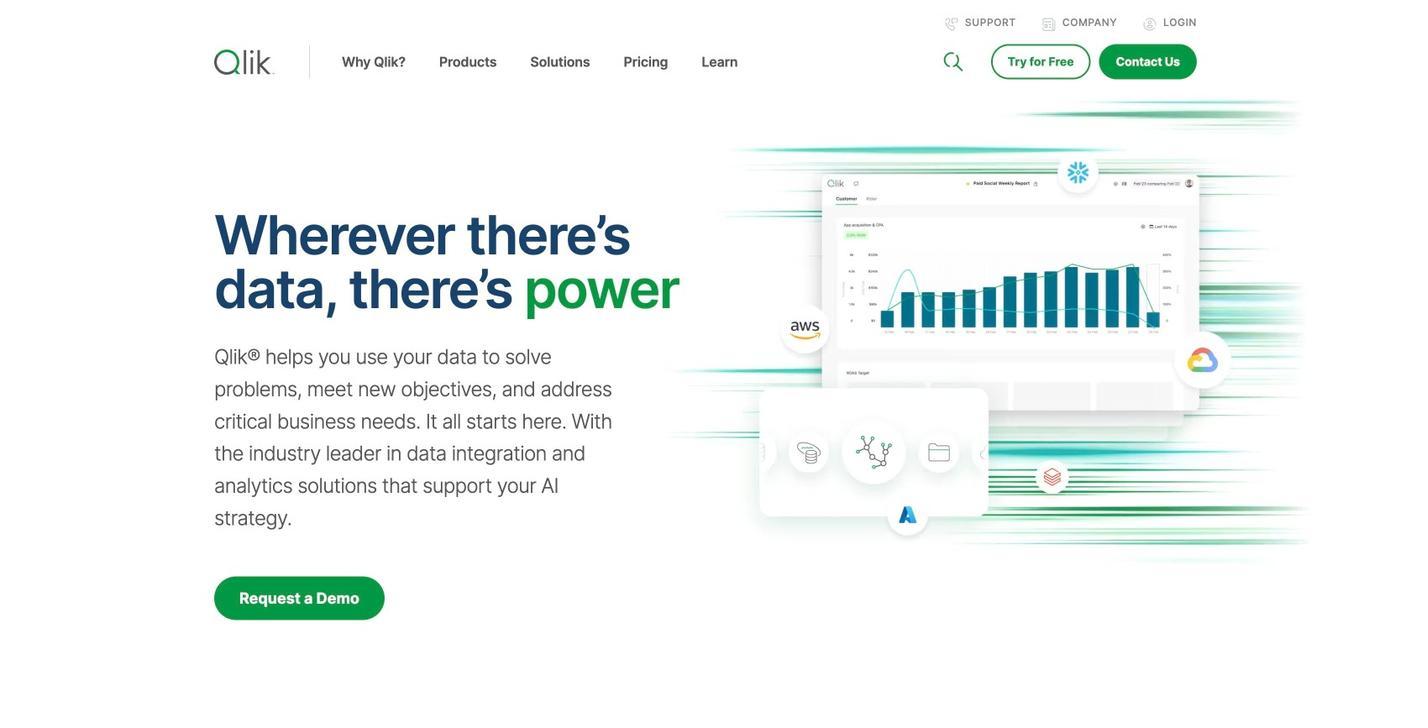 Task type: describe. For each thing, give the bounding box(es) containing it.
login image
[[1144, 18, 1157, 31]]

support image
[[945, 18, 959, 31]]



Task type: locate. For each thing, give the bounding box(es) containing it.
company image
[[1043, 18, 1056, 31]]

qlik image
[[214, 50, 275, 75]]



